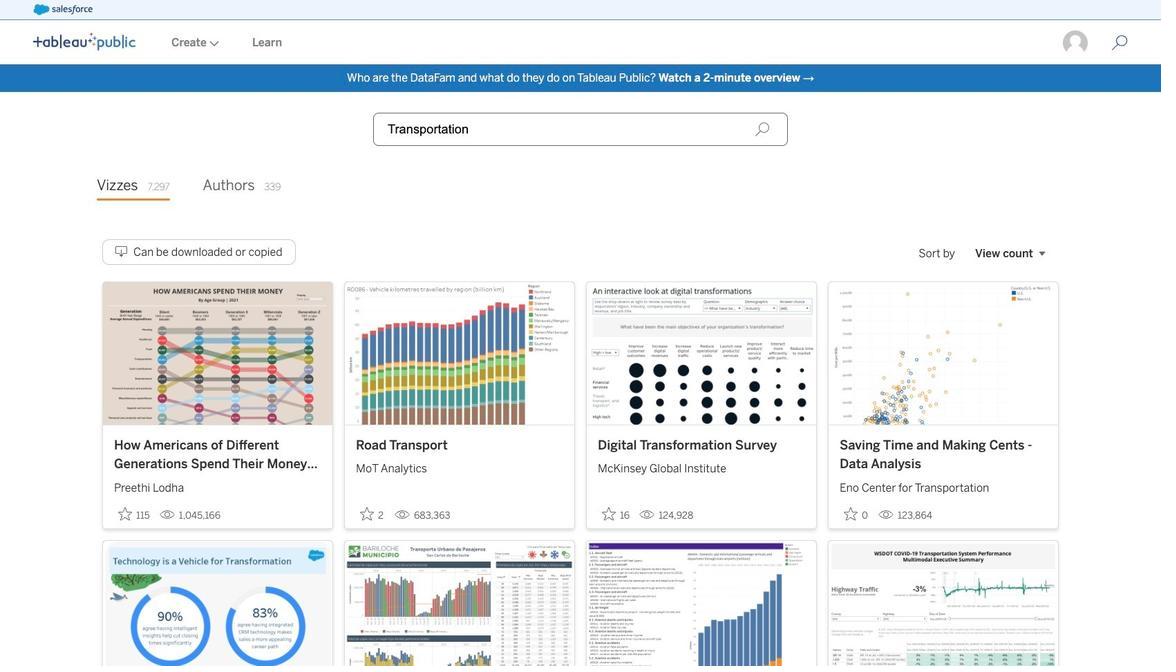 Task type: locate. For each thing, give the bounding box(es) containing it.
create image
[[207, 41, 219, 46]]

0 horizontal spatial add favorite image
[[118, 507, 132, 521]]

4 add favorite button from the left
[[840, 503, 874, 525]]

ruby.anderson5854 image
[[1062, 29, 1090, 57]]

Search input field
[[373, 113, 788, 146]]

2 add favorite image from the left
[[360, 507, 374, 521]]

2 horizontal spatial add favorite image
[[602, 507, 616, 521]]

Add Favorite button
[[114, 503, 154, 525], [356, 503, 389, 525], [598, 503, 634, 525], [840, 503, 874, 525]]

logo image
[[33, 33, 136, 50]]

add favorite image
[[118, 507, 132, 521], [360, 507, 374, 521], [602, 507, 616, 521]]

workbook thumbnail image
[[103, 282, 333, 424], [345, 282, 575, 424], [587, 282, 817, 424], [829, 282, 1059, 424], [103, 541, 333, 666], [345, 541, 575, 666], [587, 541, 817, 666], [829, 541, 1059, 666]]

1 horizontal spatial add favorite image
[[360, 507, 374, 521]]



Task type: describe. For each thing, give the bounding box(es) containing it.
search image
[[755, 122, 770, 137]]

go to search image
[[1096, 35, 1145, 51]]

1 add favorite image from the left
[[118, 507, 132, 521]]

3 add favorite button from the left
[[598, 503, 634, 525]]

2 add favorite button from the left
[[356, 503, 389, 525]]

salesforce logo image
[[33, 4, 93, 15]]

add favorite image
[[844, 507, 858, 521]]

1 add favorite button from the left
[[114, 503, 154, 525]]

3 add favorite image from the left
[[602, 507, 616, 521]]



Task type: vqa. For each thing, say whether or not it's contained in the screenshot.
right Add Favorite icon
yes



